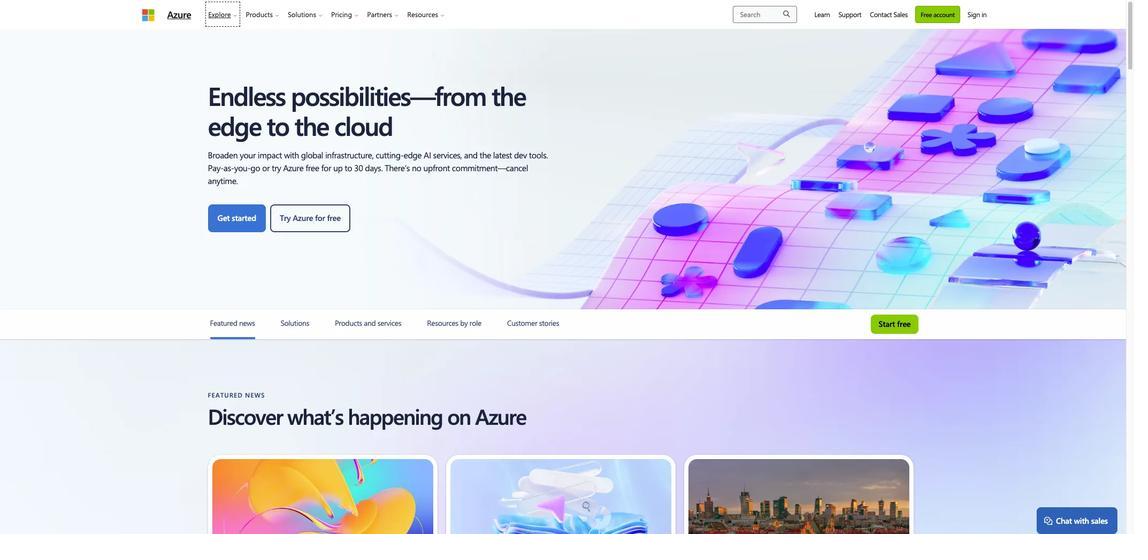 Task type: locate. For each thing, give the bounding box(es) containing it.
azure left explore
[[167, 8, 191, 21]]

contact sales
[[870, 10, 908, 19]]

free right start
[[898, 319, 911, 329]]

0 horizontal spatial azure
[[167, 8, 191, 21]]

1 horizontal spatial decorative background image image
[[451, 459, 672, 534]]

azure
[[167, 8, 191, 21], [293, 213, 313, 223]]

get started
[[218, 213, 256, 223]]

pricing
[[331, 10, 352, 19]]

support
[[839, 10, 862, 19]]

2 horizontal spatial decorative background image image
[[689, 459, 910, 534]]

chat
[[1057, 516, 1073, 526]]

0 vertical spatial free
[[327, 213, 341, 223]]

start free button
[[872, 315, 919, 334]]

1 horizontal spatial free
[[898, 319, 911, 329]]

products
[[246, 10, 273, 19]]

try
[[280, 213, 291, 223]]

1 vertical spatial free
[[898, 319, 911, 329]]

3 decorative background image image from the left
[[689, 459, 910, 534]]

free
[[327, 213, 341, 223], [898, 319, 911, 329]]

solutions
[[288, 10, 316, 19]]

pricing button
[[327, 0, 363, 28]]

in
[[982, 10, 987, 19]]

try azure for free button
[[270, 204, 351, 232]]

to
[[267, 108, 289, 142]]

azure inside 'try azure for free' button
[[293, 213, 313, 223]]

learn
[[815, 10, 830, 19]]

possibilities—from
[[291, 78, 486, 112]]

0 horizontal spatial decorative background image image
[[212, 459, 434, 534]]

resources button
[[403, 0, 449, 28]]

0 vertical spatial azure
[[167, 8, 191, 21]]

hero banner image image
[[0, 29, 1127, 309]]

0 horizontal spatial the
[[295, 108, 329, 142]]

chat with sales
[[1057, 516, 1109, 526]]

1 vertical spatial azure
[[293, 213, 313, 223]]

contact
[[870, 10, 892, 19]]

azure left for
[[293, 213, 313, 223]]

free right for
[[327, 213, 341, 223]]

support link
[[835, 0, 866, 28]]

the
[[492, 78, 526, 112], [295, 108, 329, 142]]

start
[[879, 319, 896, 329]]

1 horizontal spatial azure
[[293, 213, 313, 223]]

decorative background image image
[[212, 459, 434, 534], [451, 459, 672, 534], [689, 459, 910, 534]]

for
[[315, 213, 325, 223]]

endless possibilities—from the edge to the cloud
[[208, 78, 526, 142]]

get
[[218, 213, 230, 223]]

azure link
[[167, 8, 191, 21]]

partners button
[[363, 0, 403, 28]]

0 horizontal spatial free
[[327, 213, 341, 223]]

2 decorative background image image from the left
[[451, 459, 672, 534]]

products button
[[242, 0, 284, 28]]

featured news image
[[210, 337, 255, 339]]

try azure for free
[[280, 213, 341, 223]]

sign in link
[[964, 0, 992, 28]]

edge
[[208, 108, 261, 142]]



Task type: vqa. For each thing, say whether or not it's contained in the screenshot.
Chat with sales button
yes



Task type: describe. For each thing, give the bounding box(es) containing it.
learn link
[[811, 0, 835, 28]]

free
[[921, 10, 933, 18]]

azure inside primary element
[[167, 8, 191, 21]]

explore
[[208, 10, 231, 19]]

sales
[[894, 10, 908, 19]]

partners
[[367, 10, 392, 19]]

explore button
[[204, 0, 242, 28]]

chat with sales button
[[1038, 507, 1118, 534]]

cloud
[[335, 108, 393, 142]]

contact sales link
[[866, 0, 913, 28]]

start free
[[879, 319, 911, 329]]

sign in
[[968, 10, 987, 19]]

primary element
[[135, 0, 456, 28]]

started
[[232, 213, 256, 223]]

with
[[1075, 516, 1090, 526]]

solutions button
[[284, 0, 327, 28]]

1 decorative background image image from the left
[[212, 459, 434, 534]]

free account
[[921, 10, 955, 18]]

Search azure.com text field
[[734, 6, 798, 23]]

sales
[[1092, 516, 1109, 526]]

1 horizontal spatial the
[[492, 78, 526, 112]]

account
[[934, 10, 955, 18]]

free account link
[[916, 6, 961, 23]]

endless
[[208, 78, 285, 112]]

resources
[[407, 10, 438, 19]]

Global search field
[[734, 6, 798, 23]]

get started button
[[208, 204, 266, 232]]

sign
[[968, 10, 981, 19]]



